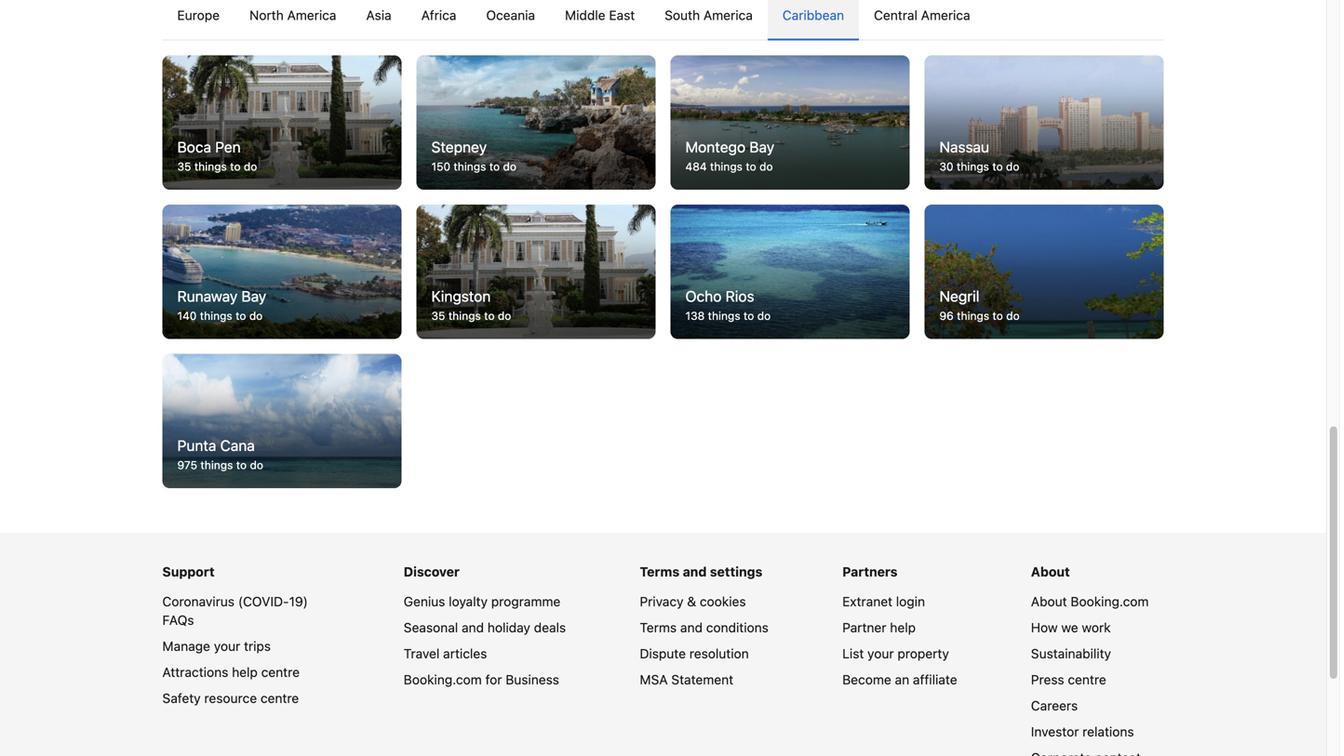 Task type: describe. For each thing, give the bounding box(es) containing it.
30
[[939, 160, 953, 173]]

privacy & cookies
[[640, 594, 746, 610]]

middle east button
[[550, 0, 650, 39]]

seasonal
[[404, 620, 458, 636]]

do inside negril 96 things to do
[[1006, 309, 1020, 322]]

coronavirus
[[162, 594, 235, 610]]

for
[[485, 672, 502, 688]]

how
[[1031, 620, 1058, 636]]

america for central america
[[921, 7, 970, 23]]

sustainability link
[[1031, 646, 1111, 662]]

travel articles
[[404, 646, 487, 662]]

terms and settings
[[640, 565, 762, 580]]

genius loyalty programme
[[404, 594, 561, 610]]

montego
[[685, 138, 746, 156]]

how we work link
[[1031, 620, 1111, 636]]

deals
[[534, 620, 566, 636]]

attractions
[[162, 665, 228, 680]]

list your property
[[842, 646, 949, 662]]

property
[[898, 646, 949, 662]]

1 vertical spatial booking.com
[[404, 672, 482, 688]]

manage your trips link
[[162, 639, 271, 654]]

kingston image
[[416, 205, 656, 339]]

resolution
[[689, 646, 749, 662]]

careers link
[[1031, 699, 1078, 714]]

msa statement link
[[640, 672, 733, 688]]

help for partner
[[890, 620, 916, 636]]

19)
[[289, 594, 308, 610]]

your for manage
[[214, 639, 240, 654]]

genius
[[404, 594, 445, 610]]

conditions
[[706, 620, 769, 636]]

genius loyalty programme link
[[404, 594, 561, 610]]

do inside the kingston 35 things to do
[[498, 309, 511, 322]]

south america button
[[650, 0, 768, 39]]

boca
[[177, 138, 211, 156]]

articles
[[443, 646, 487, 662]]

runaway
[[177, 288, 238, 305]]

terms for terms and conditions
[[640, 620, 677, 636]]

msa
[[640, 672, 668, 688]]

loyalty
[[449, 594, 488, 610]]

boca pen image
[[162, 55, 402, 190]]

to inside the stepney 150 things to do
[[489, 160, 500, 173]]

35 inside boca pen 35 things to do
[[177, 160, 191, 173]]

stepney 150 things to do
[[431, 138, 516, 173]]

96
[[939, 309, 954, 322]]

things inside the kingston 35 things to do
[[448, 309, 481, 322]]

and for holiday
[[462, 620, 484, 636]]

484
[[685, 160, 707, 173]]

become
[[842, 672, 891, 688]]

and for conditions
[[680, 620, 703, 636]]

and for settings
[[683, 565, 707, 580]]

partner help
[[842, 620, 916, 636]]

punta cana 975 things to do
[[177, 437, 263, 472]]

bay for runaway bay
[[241, 288, 266, 305]]

to inside negril 96 things to do
[[993, 309, 1003, 322]]

investor relations
[[1031, 725, 1134, 740]]

your for list
[[867, 646, 894, 662]]

negril
[[939, 288, 979, 305]]

things inside nassau 30 things to do
[[957, 160, 989, 173]]

punta cana image
[[162, 354, 402, 489]]

things inside the punta cana 975 things to do
[[200, 459, 233, 472]]

partner
[[842, 620, 886, 636]]

35 inside the kingston 35 things to do
[[431, 309, 445, 322]]

press centre link
[[1031, 672, 1106, 688]]

we
[[1061, 620, 1078, 636]]

become an affiliate link
[[842, 672, 957, 688]]

boca pen 35 things to do
[[177, 138, 257, 173]]

resource
[[204, 691, 257, 706]]

help for attractions
[[232, 665, 258, 680]]

do inside ocho rios 138 things to do
[[757, 309, 771, 322]]

europe button
[[162, 0, 235, 39]]

runaway bay 140 things to do
[[177, 288, 266, 322]]

things inside ocho rios 138 things to do
[[708, 309, 740, 322]]

central america button
[[859, 0, 985, 39]]

central
[[874, 7, 918, 23]]

coronavirus (covid-19) faqs link
[[162, 594, 308, 628]]

about booking.com
[[1031, 594, 1149, 610]]

138
[[685, 309, 705, 322]]

centre for attractions help centre
[[261, 665, 300, 680]]

about for about booking.com
[[1031, 594, 1067, 610]]

dispute resolution link
[[640, 646, 749, 662]]

caribbean
[[782, 7, 844, 23]]

pen
[[215, 138, 241, 156]]

discover
[[404, 565, 460, 580]]

do inside nassau 30 things to do
[[1006, 160, 1020, 173]]

&
[[687, 594, 696, 610]]

careers
[[1031, 699, 1078, 714]]

montego bay 484 things to do
[[685, 138, 774, 173]]

list
[[842, 646, 864, 662]]

ocho
[[685, 288, 722, 305]]

to inside nassau 30 things to do
[[992, 160, 1003, 173]]

south
[[665, 7, 700, 23]]

middle east
[[565, 7, 635, 23]]

to inside ocho rios 138 things to do
[[744, 309, 754, 322]]

north america
[[249, 7, 336, 23]]

things inside the montego bay 484 things to do
[[710, 160, 743, 173]]

rios
[[726, 288, 754, 305]]

east
[[609, 7, 635, 23]]

runaway bay image
[[162, 205, 402, 339]]

nassau
[[939, 138, 989, 156]]

centre down sustainability
[[1068, 672, 1106, 688]]

attractions help centre link
[[162, 665, 300, 680]]

africa button
[[406, 0, 471, 39]]

holiday
[[487, 620, 530, 636]]

north
[[249, 7, 284, 23]]

terms and conditions link
[[640, 620, 769, 636]]

dispute resolution
[[640, 646, 749, 662]]

partner help link
[[842, 620, 916, 636]]



Task type: vqa. For each thing, say whether or not it's contained in the screenshot.


Task type: locate. For each thing, give the bounding box(es) containing it.
2 about from the top
[[1031, 594, 1067, 610]]

privacy
[[640, 594, 684, 610]]

terms for terms and settings
[[640, 565, 680, 580]]

1 horizontal spatial help
[[890, 620, 916, 636]]

relations
[[1083, 725, 1134, 740]]

things down boca
[[194, 160, 227, 173]]

do inside the punta cana 975 things to do
[[250, 459, 263, 472]]

to inside the punta cana 975 things to do
[[236, 459, 247, 472]]

and
[[683, 565, 707, 580], [462, 620, 484, 636], [680, 620, 703, 636]]

things inside negril 96 things to do
[[957, 309, 989, 322]]

to inside boca pen 35 things to do
[[230, 160, 241, 173]]

terms down privacy
[[640, 620, 677, 636]]

america
[[287, 7, 336, 23], [703, 7, 753, 23], [921, 7, 970, 23]]

things down stepney
[[454, 160, 486, 173]]

your
[[214, 639, 240, 654], [867, 646, 894, 662]]

asia
[[366, 7, 391, 23]]

to down "rios"
[[744, 309, 754, 322]]

safety resource centre
[[162, 691, 299, 706]]

investor
[[1031, 725, 1079, 740]]

help down the trips
[[232, 665, 258, 680]]

america inside button
[[703, 7, 753, 23]]

0 vertical spatial help
[[890, 620, 916, 636]]

to inside runaway bay 140 things to do
[[236, 309, 246, 322]]

0 horizontal spatial help
[[232, 665, 258, 680]]

2 horizontal spatial america
[[921, 7, 970, 23]]

1 horizontal spatial america
[[703, 7, 753, 23]]

1 vertical spatial about
[[1031, 594, 1067, 610]]

ocho rios 138 things to do
[[685, 288, 771, 322]]

sustainability
[[1031, 646, 1111, 662]]

to down runaway
[[236, 309, 246, 322]]

centre down the trips
[[261, 665, 300, 680]]

1 vertical spatial terms
[[640, 620, 677, 636]]

nassau 30 things to do
[[939, 138, 1020, 173]]

0 vertical spatial about
[[1031, 565, 1070, 580]]

how we work
[[1031, 620, 1111, 636]]

35 down boca
[[177, 160, 191, 173]]

booking.com for business link
[[404, 672, 559, 688]]

3 america from the left
[[921, 7, 970, 23]]

tab list
[[162, 0, 1164, 41]]

things
[[194, 160, 227, 173], [454, 160, 486, 173], [710, 160, 743, 173], [957, 160, 989, 173], [200, 309, 232, 322], [448, 309, 481, 322], [708, 309, 740, 322], [957, 309, 989, 322], [200, 459, 233, 472]]

kingston
[[431, 288, 491, 305]]

0 vertical spatial terms
[[640, 565, 680, 580]]

bay
[[749, 138, 774, 156], [241, 288, 266, 305]]

terms and conditions
[[640, 620, 769, 636]]

0 horizontal spatial 35
[[177, 160, 191, 173]]

dispute
[[640, 646, 686, 662]]

central america
[[874, 7, 970, 23]]

oceania button
[[471, 0, 550, 39]]

2 america from the left
[[703, 7, 753, 23]]

to inside the kingston 35 things to do
[[484, 309, 495, 322]]

and down &
[[680, 620, 703, 636]]

booking.com for business
[[404, 672, 559, 688]]

to right 484
[[746, 160, 756, 173]]

0 vertical spatial 35
[[177, 160, 191, 173]]

1 terms from the top
[[640, 565, 680, 580]]

america right central
[[921, 7, 970, 23]]

bay right runaway
[[241, 288, 266, 305]]

america right south
[[703, 7, 753, 23]]

(covid-
[[238, 594, 289, 610]]

about for about
[[1031, 565, 1070, 580]]

extranet login
[[842, 594, 925, 610]]

america for south america
[[703, 7, 753, 23]]

coronavirus (covid-19) faqs
[[162, 594, 308, 628]]

msa statement
[[640, 672, 733, 688]]

things down runaway
[[200, 309, 232, 322]]

1 about from the top
[[1031, 565, 1070, 580]]

middle
[[565, 7, 605, 23]]

to right 30
[[992, 160, 1003, 173]]

1 horizontal spatial your
[[867, 646, 894, 662]]

europe
[[177, 7, 220, 23]]

0 vertical spatial bay
[[749, 138, 774, 156]]

america inside 'button'
[[287, 7, 336, 23]]

things inside runaway bay 140 things to do
[[200, 309, 232, 322]]

things down "rios"
[[708, 309, 740, 322]]

work
[[1082, 620, 1111, 636]]

settings
[[710, 565, 762, 580]]

business
[[506, 672, 559, 688]]

things down montego
[[710, 160, 743, 173]]

safety resource centre link
[[162, 691, 299, 706]]

do inside the montego bay 484 things to do
[[759, 160, 773, 173]]

affiliate
[[913, 672, 957, 688]]

1 horizontal spatial 35
[[431, 309, 445, 322]]

list your property link
[[842, 646, 949, 662]]

attractions help centre
[[162, 665, 300, 680]]

0 vertical spatial booking.com
[[1071, 594, 1149, 610]]

2 terms from the top
[[640, 620, 677, 636]]

things down negril
[[957, 309, 989, 322]]

cana
[[220, 437, 255, 455]]

bay for montego bay
[[749, 138, 774, 156]]

bay right montego
[[749, 138, 774, 156]]

centre
[[261, 665, 300, 680], [1068, 672, 1106, 688], [260, 691, 299, 706]]

140
[[177, 309, 197, 322]]

manage your trips
[[162, 639, 271, 654]]

statement
[[671, 672, 733, 688]]

about up how
[[1031, 594, 1067, 610]]

and up privacy & cookies
[[683, 565, 707, 580]]

your down 'partner help'
[[867, 646, 894, 662]]

about
[[1031, 565, 1070, 580], [1031, 594, 1067, 610]]

do inside the stepney 150 things to do
[[503, 160, 516, 173]]

america right north
[[287, 7, 336, 23]]

bay inside the montego bay 484 things to do
[[749, 138, 774, 156]]

press
[[1031, 672, 1064, 688]]

1 vertical spatial bay
[[241, 288, 266, 305]]

to down the pen
[[230, 160, 241, 173]]

to right "150"
[[489, 160, 500, 173]]

1 horizontal spatial booking.com
[[1071, 594, 1149, 610]]

0 horizontal spatial booking.com
[[404, 672, 482, 688]]

montego bay image
[[671, 55, 910, 190]]

0 horizontal spatial bay
[[241, 288, 266, 305]]

0 horizontal spatial your
[[214, 639, 240, 654]]

things down nassau at right top
[[957, 160, 989, 173]]

do inside boca pen 35 things to do
[[244, 160, 257, 173]]

things inside the stepney 150 things to do
[[454, 160, 486, 173]]

do inside runaway bay 140 things to do
[[249, 309, 263, 322]]

to down kingston
[[484, 309, 495, 322]]

centre for safety resource centre
[[260, 691, 299, 706]]

north america button
[[235, 0, 351, 39]]

centre right resource
[[260, 691, 299, 706]]

1 vertical spatial 35
[[431, 309, 445, 322]]

things down punta
[[200, 459, 233, 472]]

your up "attractions help centre"
[[214, 639, 240, 654]]

seasonal and holiday deals
[[404, 620, 566, 636]]

terms up privacy
[[640, 565, 680, 580]]

35 down kingston
[[431, 309, 445, 322]]

help up list your property link
[[890, 620, 916, 636]]

1 horizontal spatial bay
[[749, 138, 774, 156]]

150
[[431, 160, 450, 173]]

to inside the montego bay 484 things to do
[[746, 160, 756, 173]]

press centre
[[1031, 672, 1106, 688]]

punta
[[177, 437, 216, 455]]

stepney image
[[416, 55, 656, 190]]

35
[[177, 160, 191, 173], [431, 309, 445, 322]]

booking.com up work
[[1071, 594, 1149, 610]]

975
[[177, 459, 197, 472]]

1 vertical spatial help
[[232, 665, 258, 680]]

booking.com down 'travel articles' link
[[404, 672, 482, 688]]

tab list containing europe
[[162, 0, 1164, 41]]

things down kingston
[[448, 309, 481, 322]]

america inside button
[[921, 7, 970, 23]]

about up about booking.com
[[1031, 565, 1070, 580]]

america for north america
[[287, 7, 336, 23]]

things inside boca pen 35 things to do
[[194, 160, 227, 173]]

ocho rios image
[[671, 205, 910, 339]]

travel
[[404, 646, 440, 662]]

to down cana in the left of the page
[[236, 459, 247, 472]]

1 america from the left
[[287, 7, 336, 23]]

manage
[[162, 639, 210, 654]]

0 horizontal spatial america
[[287, 7, 336, 23]]

negril 96 things to do
[[939, 288, 1020, 322]]

become an affiliate
[[842, 672, 957, 688]]

an
[[895, 672, 909, 688]]

nassau image
[[925, 55, 1164, 190]]

bay inside runaway bay 140 things to do
[[241, 288, 266, 305]]

negril image
[[925, 205, 1164, 339]]

to right 96
[[993, 309, 1003, 322]]

and down loyalty
[[462, 620, 484, 636]]

caribbean button
[[768, 0, 859, 39]]



